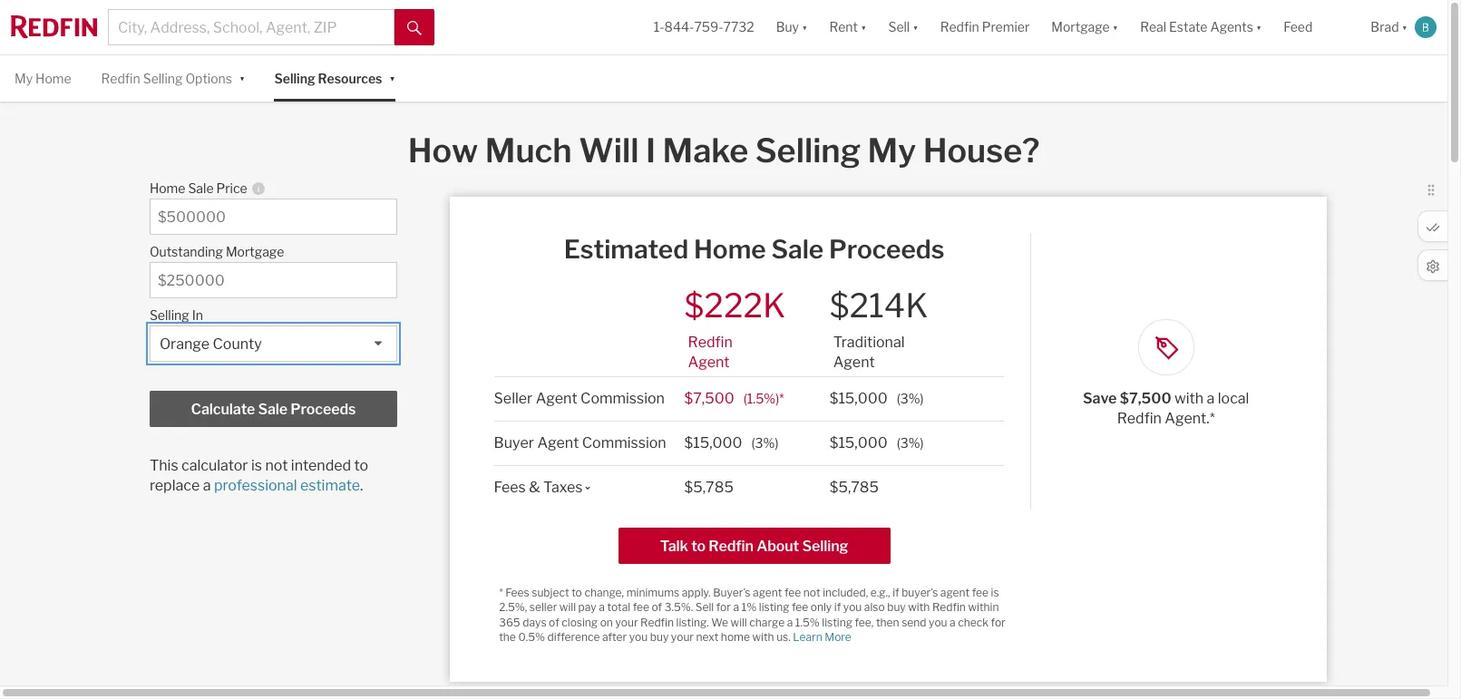 Task type: locate. For each thing, give the bounding box(es) containing it.
estimate
[[300, 477, 360, 495]]

City, Address, School, Agent, ZIP search field
[[108, 9, 395, 45]]

redfin
[[941, 19, 980, 35], [101, 71, 140, 86], [688, 334, 733, 351], [1117, 410, 1162, 428], [709, 538, 754, 555], [933, 601, 966, 614], [641, 616, 674, 629]]

replace
[[150, 477, 200, 495]]

submit search image
[[407, 21, 422, 35]]

we
[[712, 616, 729, 629]]

e.g.,
[[871, 586, 891, 599]]

rent ▾ button
[[819, 0, 878, 54]]

* down $222k redfin agent
[[779, 391, 784, 406]]

1 horizontal spatial my
[[868, 131, 916, 171]]

commission
[[581, 390, 665, 407], [582, 434, 667, 452]]

sale right calculate
[[258, 401, 288, 418]]

of down seller
[[549, 616, 559, 629]]

▾ right the rent ▾
[[913, 19, 919, 35]]

sale for proceeds
[[258, 401, 288, 418]]

1.5%
[[796, 616, 820, 629]]

buy
[[887, 601, 906, 614], [650, 631, 669, 644]]

0 vertical spatial proceeds
[[829, 234, 945, 265]]

0 vertical spatial fees
[[494, 479, 526, 496]]

0 vertical spatial your
[[616, 616, 638, 629]]

redfin selling options ▾
[[101, 69, 245, 86]]

commission down 'seller agent commission'
[[582, 434, 667, 452]]

county
[[213, 336, 262, 353]]

agent down traditional at the right of page
[[834, 354, 875, 371]]

subject
[[532, 586, 569, 599]]

home
[[35, 71, 71, 86], [150, 181, 185, 196], [694, 234, 766, 265]]

buy ▾ button
[[776, 0, 808, 54]]

a up us.
[[787, 616, 793, 629]]

to right talk
[[691, 538, 706, 555]]

mortgage ▾ button
[[1052, 0, 1119, 54]]

1 vertical spatial with
[[908, 601, 930, 614]]

1 horizontal spatial agent
[[941, 586, 970, 599]]

to up pay
[[572, 586, 582, 599]]

is inside this calculator is not intended to replace a
[[251, 457, 262, 475]]

0 vertical spatial *
[[779, 391, 784, 406]]

buy down 3.5%.
[[650, 631, 669, 644]]

redfin up check
[[933, 601, 966, 614]]

1 horizontal spatial not
[[804, 586, 821, 599]]

0 horizontal spatial agent
[[753, 586, 782, 599]]

0 horizontal spatial $5,785
[[685, 479, 734, 496]]

not up the "professional estimate" link
[[265, 457, 288, 475]]

send
[[902, 616, 927, 629]]

how
[[408, 131, 478, 171]]

agent up 1%
[[753, 586, 782, 599]]

1 horizontal spatial sale
[[258, 401, 288, 418]]

fees
[[494, 479, 526, 496], [506, 586, 530, 599]]

.
[[360, 477, 363, 495]]

3.5%.
[[665, 601, 693, 614]]

0 horizontal spatial *
[[499, 586, 503, 599]]

1 vertical spatial if
[[834, 601, 841, 614]]

sale inside "calculate sale proceeds" button
[[258, 401, 288, 418]]

of
[[652, 601, 662, 614], [549, 616, 559, 629]]

a left local
[[1207, 390, 1215, 408]]

not up only
[[804, 586, 821, 599]]

listing up charge
[[759, 601, 790, 614]]

home for estimated home sale proceeds
[[694, 234, 766, 265]]

buy up then
[[887, 601, 906, 614]]

with up agent.*
[[1175, 390, 1204, 408]]

real
[[1141, 19, 1167, 35]]

buyer's
[[713, 586, 751, 599]]

with
[[1175, 390, 1204, 408], [908, 601, 930, 614], [753, 631, 774, 644]]

0 vertical spatial my
[[15, 71, 33, 86]]

sell right the rent ▾
[[889, 19, 910, 35]]

you down included,
[[844, 601, 862, 614]]

after
[[602, 631, 627, 644]]

1 vertical spatial fees
[[506, 586, 530, 599]]

1 vertical spatial listing
[[822, 616, 853, 629]]

0 horizontal spatial proceeds
[[291, 401, 356, 418]]

(3%)
[[897, 391, 924, 406], [752, 435, 779, 451], [897, 435, 924, 451]]

0 horizontal spatial to
[[354, 457, 368, 475]]

1 vertical spatial is
[[991, 586, 999, 599]]

▾ inside sell ▾ dropdown button
[[913, 19, 919, 35]]

will up home
[[731, 616, 747, 629]]

1 vertical spatial my
[[868, 131, 916, 171]]

to up .
[[354, 457, 368, 475]]

0 horizontal spatial will
[[560, 601, 576, 614]]

0 vertical spatial sell
[[889, 19, 910, 35]]

agents
[[1211, 19, 1254, 35]]

apply.
[[682, 586, 711, 599]]

sell inside dropdown button
[[889, 19, 910, 35]]

0 vertical spatial commission
[[581, 390, 665, 407]]

0 vertical spatial will
[[560, 601, 576, 614]]

1 horizontal spatial will
[[731, 616, 747, 629]]

buy
[[776, 19, 799, 35]]

0 horizontal spatial for
[[717, 601, 731, 614]]

learn
[[793, 631, 823, 644]]

1 horizontal spatial home
[[150, 181, 185, 196]]

0 horizontal spatial home
[[35, 71, 71, 86]]

home inside my home link
[[35, 71, 71, 86]]

mortgage up outstanding mortgage text box
[[226, 244, 284, 260]]

1 vertical spatial commission
[[582, 434, 667, 452]]

mortgage left the real on the right top of page
[[1052, 19, 1110, 35]]

fees up the 2.5%,
[[506, 586, 530, 599]]

commission up buyer agent commission
[[581, 390, 665, 407]]

for down within
[[991, 616, 1006, 629]]

home for my home
[[35, 71, 71, 86]]

you
[[844, 601, 862, 614], [929, 616, 948, 629], [629, 631, 648, 644]]

feed button
[[1273, 0, 1360, 54]]

2 horizontal spatial sale
[[772, 234, 824, 265]]

agent
[[753, 586, 782, 599], [941, 586, 970, 599]]

0 horizontal spatial buy
[[650, 631, 669, 644]]

redfin right my home
[[101, 71, 140, 86]]

0 vertical spatial with
[[1175, 390, 1204, 408]]

$7,500 right save
[[1120, 390, 1172, 408]]

2 vertical spatial with
[[753, 631, 774, 644]]

0 horizontal spatial not
[[265, 457, 288, 475]]

1 horizontal spatial $5,785
[[830, 479, 879, 496]]

1 vertical spatial to
[[691, 538, 706, 555]]

redfin down $222k
[[688, 334, 733, 351]]

1 horizontal spatial of
[[652, 601, 662, 614]]

* inside "$7,500 (1.5%) *"
[[779, 391, 784, 406]]

selling in element
[[150, 299, 388, 326]]

your
[[616, 616, 638, 629], [671, 631, 694, 644]]

pay
[[578, 601, 597, 614]]

more
[[825, 631, 852, 644]]

sell down the apply.
[[696, 601, 714, 614]]

1-
[[654, 19, 665, 35]]

mortgage
[[1052, 19, 1110, 35], [226, 244, 284, 260]]

real estate agents ▾ button
[[1130, 0, 1273, 54]]

0 vertical spatial to
[[354, 457, 368, 475]]

$7,500
[[685, 390, 735, 407], [1120, 390, 1172, 408]]

redfin inside with a local redfin agent.*
[[1117, 410, 1162, 428]]

2 horizontal spatial home
[[694, 234, 766, 265]]

sale up $222k
[[772, 234, 824, 265]]

(3%) for $15,000
[[897, 435, 924, 451]]

$222k redfin agent
[[685, 286, 786, 371]]

with down charge
[[753, 631, 774, 644]]

redfin down save $7,500
[[1117, 410, 1162, 428]]

▾ right resources
[[390, 69, 396, 85]]

not
[[265, 457, 288, 475], [804, 586, 821, 599]]

proceeds inside button
[[291, 401, 356, 418]]

1 horizontal spatial you
[[844, 601, 862, 614]]

1 vertical spatial will
[[731, 616, 747, 629]]

0 horizontal spatial is
[[251, 457, 262, 475]]

proceeds up "$214k"
[[829, 234, 945, 265]]

2 horizontal spatial with
[[1175, 390, 1204, 408]]

us.
[[777, 631, 791, 644]]

not inside this calculator is not intended to replace a
[[265, 457, 288, 475]]

0 vertical spatial mortgage
[[1052, 19, 1110, 35]]

1 $5,785 from the left
[[685, 479, 734, 496]]

fees left &
[[494, 479, 526, 496]]

▾ inside buy ▾ dropdown button
[[802, 19, 808, 35]]

$15,000 (3%)
[[830, 390, 924, 407], [685, 434, 779, 452], [830, 434, 924, 452]]

a left check
[[950, 616, 956, 629]]

of down minimums
[[652, 601, 662, 614]]

mortgage inside dropdown button
[[1052, 19, 1110, 35]]

$7,500 left the (1.5%)
[[685, 390, 735, 407]]

your down 'total'
[[616, 616, 638, 629]]

1 vertical spatial home
[[150, 181, 185, 196]]

$15,000 for $7,500
[[830, 390, 888, 407]]

buyer's
[[902, 586, 938, 599]]

0 horizontal spatial sale
[[188, 181, 214, 196]]

intended
[[291, 457, 351, 475]]

1 horizontal spatial listing
[[822, 616, 853, 629]]

* fees subject to change, minimums apply. buyer's agent fee not included, e.g., if buyer's agent fee is 2.5%, seller will pay a total fee of 3.5%. sell for a 1% listing fee only if you also buy with redfin within 365 days of closing on your redfin listing. we will charge a 1.5% listing fee, then send you a check for the 0.5% difference after you buy your next home with us.
[[499, 586, 1006, 644]]

* up the 2.5%,
[[499, 586, 503, 599]]

on
[[600, 616, 613, 629]]

0 vertical spatial if
[[893, 586, 900, 599]]

▾ right 'rent'
[[861, 19, 867, 35]]

proceeds up intended at the bottom left of page
[[291, 401, 356, 418]]

estimated home sale proceeds
[[564, 234, 945, 265]]

calculate sale proceeds
[[191, 401, 356, 418]]

real estate agents ▾ link
[[1141, 0, 1262, 54]]

2 vertical spatial to
[[572, 586, 582, 599]]

1 vertical spatial your
[[671, 631, 694, 644]]

with down "buyer's"
[[908, 601, 930, 614]]

1 horizontal spatial *
[[779, 391, 784, 406]]

a down calculator
[[203, 477, 211, 495]]

0 horizontal spatial you
[[629, 631, 648, 644]]

0 vertical spatial not
[[265, 457, 288, 475]]

redfin left the premier
[[941, 19, 980, 35]]

0 horizontal spatial sell
[[696, 601, 714, 614]]

is up within
[[991, 586, 999, 599]]

1 horizontal spatial for
[[991, 616, 1006, 629]]

$214k
[[830, 286, 929, 326]]

feed
[[1284, 19, 1313, 35]]

will
[[560, 601, 576, 614], [731, 616, 747, 629]]

sell inside * fees subject to change, minimums apply. buyer's agent fee not included, e.g., if buyer's agent fee is 2.5%, seller will pay a total fee of 3.5%. sell for a 1% listing fee only if you also buy with redfin within 365 days of closing on your redfin listing. we will charge a 1.5% listing fee, then send you a check for the 0.5% difference after you buy your next home with us.
[[696, 601, 714, 614]]

listing up more
[[822, 616, 853, 629]]

1 vertical spatial sale
[[772, 234, 824, 265]]

sale left price
[[188, 181, 214, 196]]

rent
[[830, 19, 858, 35]]

options
[[185, 71, 232, 86]]

agent up "$7,500 (1.5%) *" at the bottom of the page
[[688, 354, 730, 371]]

1 horizontal spatial to
[[572, 586, 582, 599]]

sell ▾ button
[[889, 0, 919, 54]]

fee
[[785, 586, 801, 599], [972, 586, 989, 599], [633, 601, 650, 614], [792, 601, 809, 614]]

▾ right 'agents' on the right of page
[[1256, 19, 1262, 35]]

1 vertical spatial *
[[499, 586, 503, 599]]

2 vertical spatial sale
[[258, 401, 288, 418]]

1 vertical spatial proceeds
[[291, 401, 356, 418]]

0 vertical spatial of
[[652, 601, 662, 614]]

0 horizontal spatial listing
[[759, 601, 790, 614]]

talk to redfin about selling button
[[618, 528, 891, 564]]

redfin down 3.5%.
[[641, 616, 674, 629]]

0 horizontal spatial my
[[15, 71, 33, 86]]

commission for seller agent commission
[[581, 390, 665, 407]]

2 vertical spatial you
[[629, 631, 648, 644]]

sale
[[188, 181, 214, 196], [772, 234, 824, 265], [258, 401, 288, 418]]

you right send
[[929, 616, 948, 629]]

calculate sale proceeds button
[[150, 391, 397, 428]]

if
[[893, 586, 900, 599], [834, 601, 841, 614]]

1 vertical spatial for
[[991, 616, 1006, 629]]

the
[[499, 631, 516, 644]]

2 horizontal spatial to
[[691, 538, 706, 555]]

redfin up buyer's
[[709, 538, 754, 555]]

will up closing
[[560, 601, 576, 614]]

this calculator is not intended to replace a
[[150, 457, 368, 495]]

agent right the seller at the bottom of page
[[536, 390, 578, 407]]

save $7,500
[[1083, 390, 1175, 408]]

0 horizontal spatial if
[[834, 601, 841, 614]]

how much will i make selling my house?
[[408, 131, 1040, 171]]

minimums
[[627, 586, 680, 599]]

1 vertical spatial of
[[549, 616, 559, 629]]

▾ right options
[[239, 69, 245, 85]]

total
[[607, 601, 631, 614]]

1 horizontal spatial sell
[[889, 19, 910, 35]]

▾ left the real on the right top of page
[[1113, 19, 1119, 35]]

0 horizontal spatial of
[[549, 616, 559, 629]]

1 horizontal spatial is
[[991, 586, 999, 599]]

for up we
[[717, 601, 731, 614]]

2 horizontal spatial you
[[929, 616, 948, 629]]

is up professional
[[251, 457, 262, 475]]

0 vertical spatial for
[[717, 601, 731, 614]]

0 vertical spatial is
[[251, 457, 262, 475]]

professional estimate .
[[214, 477, 363, 495]]

0 vertical spatial listing
[[759, 601, 790, 614]]

sell
[[889, 19, 910, 35], [696, 601, 714, 614]]

agent up within
[[941, 586, 970, 599]]

orange county
[[160, 336, 262, 353]]

if right e.g.,
[[893, 586, 900, 599]]

$5,785
[[685, 479, 734, 496], [830, 479, 879, 496]]

2 vertical spatial home
[[694, 234, 766, 265]]

if right only
[[834, 601, 841, 614]]

you right the after
[[629, 631, 648, 644]]

1 horizontal spatial your
[[671, 631, 694, 644]]

0 vertical spatial home
[[35, 71, 71, 86]]

0 horizontal spatial mortgage
[[226, 244, 284, 260]]

your down listing.
[[671, 631, 694, 644]]

0 horizontal spatial $7,500
[[685, 390, 735, 407]]

check
[[958, 616, 989, 629]]

0 vertical spatial you
[[844, 601, 862, 614]]

professional estimate link
[[214, 477, 360, 495]]

1 vertical spatial sell
[[696, 601, 714, 614]]

fees inside * fees subject to change, minimums apply. buyer's agent fee not included, e.g., if buyer's agent fee is 2.5%, seller will pay a total fee of 3.5%. sell for a 1% listing fee only if you also buy with redfin within 365 days of closing on your redfin listing. we will charge a 1.5% listing fee, then send you a check for the 0.5% difference after you buy your next home with us.
[[506, 586, 530, 599]]

▾ right buy
[[802, 19, 808, 35]]

sale for price
[[188, 181, 214, 196]]

1 vertical spatial not
[[804, 586, 821, 599]]

1 horizontal spatial mortgage
[[1052, 19, 1110, 35]]

1 horizontal spatial buy
[[887, 601, 906, 614]]

0 vertical spatial sale
[[188, 181, 214, 196]]

1 vertical spatial buy
[[650, 631, 669, 644]]

▾ inside redfin selling options ▾
[[239, 69, 245, 85]]



Task type: describe. For each thing, give the bounding box(es) containing it.
7732
[[724, 19, 755, 35]]

1 horizontal spatial with
[[908, 601, 930, 614]]

Outstanding Mortgage text field
[[158, 272, 389, 290]]

agent.*
[[1165, 410, 1215, 428]]

1 vertical spatial mortgage
[[226, 244, 284, 260]]

mortgage ▾ button
[[1041, 0, 1130, 54]]

$15,000 (3%) for $7,500
[[830, 390, 924, 407]]

not inside * fees subject to change, minimums apply. buyer's agent fee not included, e.g., if buyer's agent fee is 2.5%, seller will pay a total fee of 3.5%. sell for a 1% listing fee only if you also buy with redfin within 365 days of closing on your redfin listing. we will charge a 1.5% listing fee, then send you a check for the 0.5% difference after you buy your next home with us.
[[804, 586, 821, 599]]

rent ▾
[[830, 19, 867, 35]]

selling inside redfin selling options ▾
[[143, 71, 183, 86]]

1 horizontal spatial $7,500
[[1120, 390, 1172, 408]]

selling in
[[150, 308, 203, 323]]

about
[[757, 538, 799, 555]]

1 agent from the left
[[753, 586, 782, 599]]

real estate agents ▾
[[1141, 19, 1262, 35]]

brad
[[1371, 19, 1399, 35]]

844-
[[665, 19, 694, 35]]

sell ▾ button
[[878, 0, 930, 54]]

selling resources ▾
[[274, 69, 396, 86]]

1-844-759-7732
[[654, 19, 755, 35]]

▾ right brad
[[1402, 19, 1408, 35]]

redfin selling options link
[[101, 55, 232, 102]]

$222k
[[685, 286, 786, 326]]

redfin premier button
[[930, 0, 1041, 54]]

home sale price
[[150, 181, 247, 196]]

professional
[[214, 477, 297, 495]]

a left 1%
[[733, 601, 739, 614]]

mortgage ▾
[[1052, 19, 1119, 35]]

(1.5%)
[[744, 391, 779, 406]]

in
[[192, 308, 203, 323]]

sell ▾
[[889, 19, 919, 35]]

much
[[485, 131, 572, 171]]

0 horizontal spatial with
[[753, 631, 774, 644]]

365
[[499, 616, 520, 629]]

to inside talk to redfin about selling button
[[691, 538, 706, 555]]

outstanding mortgage element
[[150, 235, 388, 262]]

i
[[646, 131, 656, 171]]

with inside with a local redfin agent.*
[[1175, 390, 1204, 408]]

learn more
[[793, 631, 852, 644]]

1-844-759-7732 link
[[654, 19, 755, 35]]

commission for buyer agent commission
[[582, 434, 667, 452]]

(3%) for $7,500
[[897, 391, 924, 406]]

a inside this calculator is not intended to replace a
[[203, 477, 211, 495]]

▾ inside rent ▾ dropdown button
[[861, 19, 867, 35]]

2 agent from the left
[[941, 586, 970, 599]]

will
[[579, 131, 639, 171]]

learn more link
[[793, 631, 852, 644]]

charge
[[750, 616, 785, 629]]

selling inside button
[[802, 538, 849, 555]]

outstanding
[[150, 244, 223, 260]]

talk to redfin about selling
[[660, 538, 849, 555]]

$15,000 (3%) for $15,000
[[830, 434, 924, 452]]

seller
[[530, 601, 557, 614]]

▾ inside the real estate agents ▾ link
[[1256, 19, 1262, 35]]

selling resources link
[[274, 55, 382, 102]]

then
[[876, 616, 900, 629]]

home
[[721, 631, 750, 644]]

redfin inside $222k redfin agent
[[688, 334, 733, 351]]

agent inside $222k redfin agent
[[688, 354, 730, 371]]

save
[[1083, 390, 1117, 408]]

0 vertical spatial buy
[[887, 601, 906, 614]]

buyer
[[494, 434, 534, 452]]

this
[[150, 457, 178, 475]]

759-
[[694, 19, 724, 35]]

rent ▾ button
[[830, 0, 867, 54]]

1 vertical spatial you
[[929, 616, 948, 629]]

days
[[523, 616, 547, 629]]

resources
[[318, 71, 382, 86]]

my home link
[[15, 55, 71, 102]]

agent right buyer
[[537, 434, 579, 452]]

1 horizontal spatial proceeds
[[829, 234, 945, 265]]

1 horizontal spatial if
[[893, 586, 900, 599]]

agent inside $214k traditional agent
[[834, 354, 875, 371]]

with a local redfin agent.*
[[1117, 390, 1250, 428]]

taxes
[[543, 479, 583, 496]]

▾ inside mortgage ▾ dropdown button
[[1113, 19, 1119, 35]]

redfin premier
[[941, 19, 1030, 35]]

talk
[[660, 538, 689, 555]]

closing
[[562, 616, 598, 629]]

traditional
[[834, 334, 905, 351]]

buy ▾
[[776, 19, 808, 35]]

to inside this calculator is not intended to replace a
[[354, 457, 368, 475]]

listing.
[[676, 616, 709, 629]]

redfin inside redfin selling options ▾
[[101, 71, 140, 86]]

my home
[[15, 71, 71, 86]]

premier
[[982, 19, 1030, 35]]

to inside * fees subject to change, minimums apply. buyer's agent fee not included, e.g., if buyer's agent fee is 2.5%, seller will pay a total fee of 3.5%. sell for a 1% listing fee only if you also buy with redfin within 365 days of closing on your redfin listing. we will charge a 1.5% listing fee, then send you a check for the 0.5% difference after you buy your next home with us.
[[572, 586, 582, 599]]

0.5%
[[518, 631, 545, 644]]

selling inside selling resources ▾
[[274, 71, 315, 86]]

1%
[[742, 601, 757, 614]]

fees & taxes
[[494, 479, 583, 496]]

also
[[864, 601, 885, 614]]

make
[[663, 131, 749, 171]]

within
[[968, 601, 999, 614]]

outstanding mortgage
[[150, 244, 284, 260]]

calculate
[[191, 401, 255, 418]]

2 $5,785 from the left
[[830, 479, 879, 496]]

buy ▾ button
[[765, 0, 819, 54]]

estate
[[1169, 19, 1208, 35]]

is inside * fees subject to change, minimums apply. buyer's agent fee not included, e.g., if buyer's agent fee is 2.5%, seller will pay a total fee of 3.5%. sell for a 1% listing fee only if you also buy with redfin within 365 days of closing on your redfin listing. we will charge a 1.5% listing fee, then send you a check for the 0.5% difference after you buy your next home with us.
[[991, 586, 999, 599]]

Home Sale Price text field
[[158, 209, 389, 226]]

seller agent commission
[[494, 390, 665, 407]]

fee,
[[855, 616, 874, 629]]

difference
[[548, 631, 600, 644]]

▾ inside selling resources ▾
[[390, 69, 396, 85]]

$7,500 (1.5%) *
[[685, 390, 784, 407]]

* inside * fees subject to change, minimums apply. buyer's agent fee not included, e.g., if buyer's agent fee is 2.5%, seller will pay a total fee of 3.5%. sell for a 1% listing fee only if you also buy with redfin within 365 days of closing on your redfin listing. we will charge a 1.5% listing fee, then send you a check for the 0.5% difference after you buy your next home with us.
[[499, 586, 503, 599]]

2.5%,
[[499, 601, 527, 614]]

$15,000 for $15,000
[[830, 434, 888, 452]]

user photo image
[[1415, 16, 1437, 38]]

calculator
[[181, 457, 248, 475]]

a inside with a local redfin agent.*
[[1207, 390, 1215, 408]]

0 horizontal spatial your
[[616, 616, 638, 629]]

a right pay
[[599, 601, 605, 614]]

price
[[216, 181, 247, 196]]

$214k traditional agent
[[830, 286, 929, 371]]



Task type: vqa. For each thing, say whether or not it's contained in the screenshot.
This
yes



